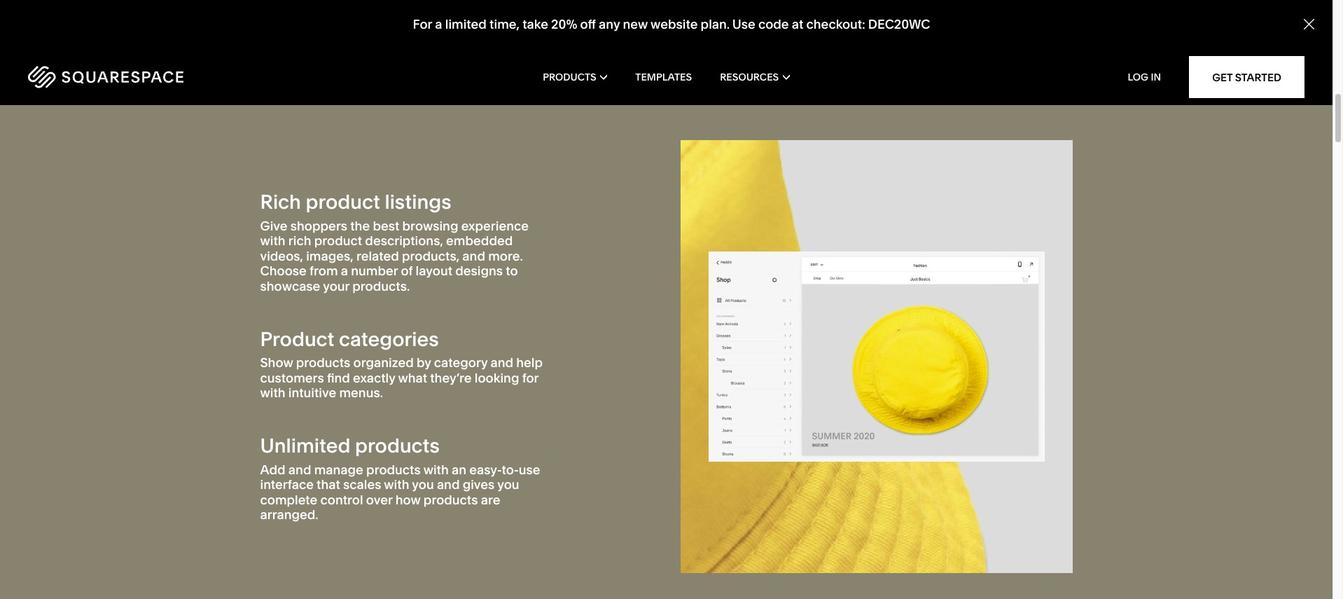 Task type: vqa. For each thing, say whether or not it's contained in the screenshot.


Task type: describe. For each thing, give the bounding box(es) containing it.
products up over
[[367, 461, 421, 478]]

plan.
[[701, 16, 730, 32]]

use
[[733, 16, 756, 32]]

unlimited products add and manage products with an easy-to-use interface that scales with you and gives you complete control over how products are arranged.
[[260, 434, 541, 523]]

designs
[[456, 263, 503, 279]]

how
[[396, 492, 421, 508]]

a inside rich product listings give shoppers the best browsing experience with rich product descriptions, embedded videos, images, related products, and more. choose from a number of layout designs to showcase your products.
[[341, 263, 348, 279]]

add
[[260, 461, 286, 478]]

products
[[543, 71, 597, 83]]

browsing
[[403, 218, 459, 234]]

time,
[[490, 16, 520, 32]]

resources
[[720, 71, 779, 83]]

visual of yellow hat image
[[681, 140, 1073, 573]]

code
[[759, 16, 789, 32]]

category
[[434, 355, 488, 371]]

by
[[417, 355, 431, 371]]

templates
[[636, 71, 692, 83]]

to
[[506, 263, 518, 279]]

embedded
[[446, 233, 513, 249]]

templates link
[[636, 49, 692, 105]]

shoppers
[[291, 218, 348, 234]]

for
[[413, 16, 432, 32]]

layout
[[416, 263, 453, 279]]

get started
[[1213, 70, 1282, 84]]

your
[[323, 278, 350, 294]]

rich product listings give shoppers the best browsing experience with rich product descriptions, embedded videos, images, related products, and more. choose from a number of layout designs to showcase your products.
[[260, 190, 529, 294]]

gives
[[463, 477, 495, 493]]

easy-
[[470, 461, 502, 478]]

product
[[260, 327, 335, 351]]

products button
[[543, 49, 608, 105]]

for a limited time, take 20% off any new website plan. use code at checkout: dec20wc
[[413, 16, 931, 32]]

resources button
[[720, 49, 790, 105]]

take
[[523, 16, 549, 32]]

new
[[623, 16, 648, 32]]

the
[[351, 218, 370, 234]]

experience
[[462, 218, 529, 234]]

and down "unlimited"
[[289, 461, 311, 478]]

squarespace logo image
[[28, 66, 184, 88]]

looking
[[475, 370, 520, 386]]

checkout:
[[807, 16, 866, 32]]

more.
[[489, 248, 523, 264]]

2 you from the left
[[498, 477, 520, 493]]

jewelry display image
[[260, 0, 1073, 28]]

products,
[[402, 248, 460, 264]]

manage
[[314, 461, 364, 478]]

log             in link
[[1129, 71, 1162, 83]]

help
[[517, 355, 543, 371]]

control
[[321, 492, 363, 508]]

with inside product categories show products organized by category and help customers find exactly what they're looking for with intuitive menus.
[[260, 385, 286, 401]]

videos,
[[260, 248, 303, 264]]

20%
[[552, 16, 578, 32]]

website
[[651, 16, 698, 32]]

show
[[260, 355, 293, 371]]

at
[[792, 16, 804, 32]]

arranged.
[[260, 507, 319, 523]]



Task type: locate. For each thing, give the bounding box(es) containing it.
product
[[306, 190, 380, 214], [314, 233, 362, 249]]

products
[[296, 355, 351, 371], [355, 434, 440, 458], [367, 461, 421, 478], [424, 492, 478, 508]]

get started link
[[1190, 56, 1305, 98]]

products up intuitive on the bottom left of page
[[296, 355, 351, 371]]

rich
[[260, 190, 301, 214]]

with left 'rich' at the top
[[260, 233, 286, 249]]

they're
[[430, 370, 472, 386]]

choose
[[260, 263, 307, 279]]

dec20wc
[[869, 16, 931, 32]]

1 vertical spatial a
[[341, 263, 348, 279]]

that
[[317, 477, 340, 493]]

of
[[401, 263, 413, 279]]

0 horizontal spatial you
[[412, 477, 434, 493]]

best
[[373, 218, 400, 234]]

products up scales
[[355, 434, 440, 458]]

and inside rich product listings give shoppers the best browsing experience with rich product descriptions, embedded videos, images, related products, and more. choose from a number of layout designs to showcase your products.
[[463, 248, 486, 264]]

use
[[519, 461, 541, 478]]

a right from
[[341, 263, 348, 279]]

from
[[310, 263, 338, 279]]

squarespace logo link
[[28, 66, 284, 88]]

with right scales
[[384, 477, 410, 493]]

pages panel of shop selling yellow hat image
[[709, 252, 1045, 462]]

listings
[[385, 190, 452, 214]]

0 vertical spatial a
[[435, 16, 443, 32]]

you left 'an'
[[412, 477, 434, 493]]

find
[[327, 370, 350, 386]]

get
[[1213, 70, 1233, 84]]

give
[[260, 218, 288, 234]]

any
[[599, 16, 620, 32]]

a right the for
[[435, 16, 443, 32]]

related
[[357, 248, 399, 264]]

categories
[[339, 327, 439, 351]]

exactly
[[353, 370, 396, 386]]

product categories show products organized by category and help customers find exactly what they're looking for with intuitive menus.
[[260, 327, 543, 401]]

organized
[[354, 355, 414, 371]]

1 horizontal spatial a
[[435, 16, 443, 32]]

you right gives
[[498, 477, 520, 493]]

0 vertical spatial product
[[306, 190, 380, 214]]

scales
[[343, 477, 381, 493]]

products down 'an'
[[424, 492, 478, 508]]

interface
[[260, 477, 314, 493]]

log
[[1129, 71, 1149, 83]]

to-
[[502, 461, 519, 478]]

and left gives
[[437, 477, 460, 493]]

in
[[1152, 71, 1162, 83]]

and left more.
[[463, 248, 486, 264]]

with inside rich product listings give shoppers the best browsing experience with rich product descriptions, embedded videos, images, related products, and more. choose from a number of layout designs to showcase your products.
[[260, 233, 286, 249]]

with left 'an'
[[424, 461, 449, 478]]

unlimited
[[260, 434, 351, 458]]

intuitive
[[289, 385, 337, 401]]

what
[[398, 370, 427, 386]]

complete
[[260, 492, 318, 508]]

customers
[[260, 370, 324, 386]]

1 you from the left
[[412, 477, 434, 493]]

and inside product categories show products organized by category and help customers find exactly what they're looking for with intuitive menus.
[[491, 355, 514, 371]]

limited
[[445, 16, 487, 32]]

are
[[481, 492, 501, 508]]

images,
[[306, 248, 354, 264]]

for
[[522, 370, 539, 386]]

menus.
[[339, 385, 383, 401]]

1 horizontal spatial you
[[498, 477, 520, 493]]

showcase
[[260, 278, 321, 294]]

and
[[463, 248, 486, 264], [491, 355, 514, 371], [289, 461, 311, 478], [437, 477, 460, 493]]

and left help
[[491, 355, 514, 371]]

1 vertical spatial product
[[314, 233, 362, 249]]

rich
[[289, 233, 312, 249]]

log             in
[[1129, 71, 1162, 83]]

number
[[351, 263, 398, 279]]

product up the
[[306, 190, 380, 214]]

a
[[435, 16, 443, 32], [341, 263, 348, 279]]

descriptions,
[[365, 233, 443, 249]]

an
[[452, 461, 467, 478]]

with
[[260, 233, 286, 249], [260, 385, 286, 401], [424, 461, 449, 478], [384, 477, 410, 493]]

products inside product categories show products organized by category and help customers find exactly what they're looking for with intuitive menus.
[[296, 355, 351, 371]]

with down the show on the left bottom of the page
[[260, 385, 286, 401]]

products.
[[353, 278, 410, 294]]

product up from
[[314, 233, 362, 249]]

you
[[412, 477, 434, 493], [498, 477, 520, 493]]

started
[[1236, 70, 1282, 84]]

0 horizontal spatial a
[[341, 263, 348, 279]]

over
[[366, 492, 393, 508]]

off
[[581, 16, 596, 32]]



